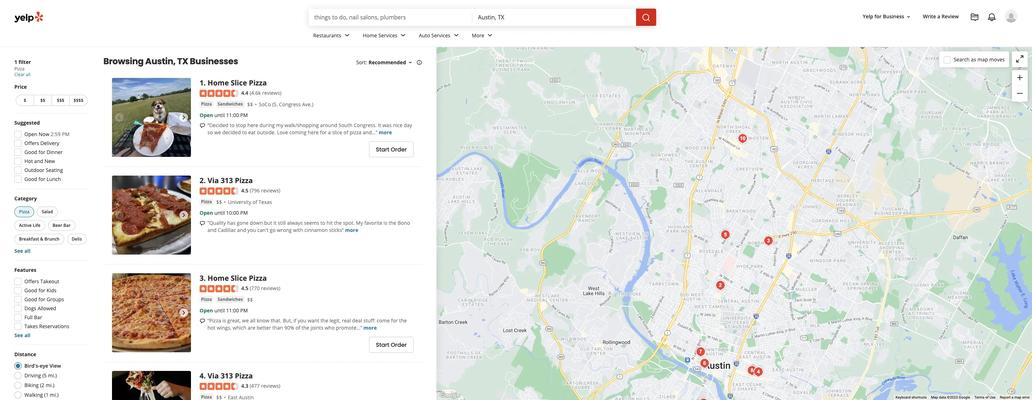 Task type: locate. For each thing, give the bounding box(es) containing it.
open until 11:00 pm up "pizza
[[200, 307, 248, 314]]

3 good from the top
[[24, 287, 37, 294]]

pizza down category
[[19, 209, 30, 215]]

1 vertical spatial map
[[1015, 395, 1022, 399]]

keyboard shortcuts
[[896, 395, 927, 399]]

2 . from the top
[[204, 176, 206, 185]]

None search field
[[309, 9, 658, 26]]

1 horizontal spatial and
[[208, 227, 217, 234]]

1 see all from the top
[[14, 247, 30, 254]]

1 filter pizza clear all
[[14, 59, 31, 78]]

0 vertical spatial here
[[247, 122, 258, 129]]

mi.)
[[48, 372, 57, 379], [46, 382, 54, 389], [50, 391, 59, 398]]

until up "quality
[[214, 209, 225, 216]]

good up hot
[[24, 149, 37, 155]]

0 horizontal spatial here
[[247, 122, 258, 129]]

recommended button
[[369, 59, 413, 66]]

more down stuff: at the left bottom of page
[[364, 324, 377, 331]]

here
[[247, 122, 258, 129], [308, 129, 319, 136]]

university
[[228, 199, 251, 206]]

16 speech v2 image for 3
[[200, 318, 205, 324]]

start down come
[[376, 341, 389, 349]]

Find text field
[[314, 13, 467, 21]]

can't
[[257, 227, 269, 234]]

home slice pizza image
[[112, 78, 191, 157], [761, 234, 776, 248], [112, 273, 191, 352]]

1 home slice pizza link from the top
[[208, 78, 267, 88]]

1 previous image from the top
[[115, 113, 124, 122]]

$$ down (4.6k
[[247, 101, 253, 108]]

outside.
[[257, 129, 276, 136]]

for down offers takeout
[[39, 287, 45, 294]]

a for report
[[1012, 395, 1014, 399]]

3 until from the top
[[214, 307, 225, 314]]

4.5 for 313
[[241, 187, 248, 194]]

auto
[[419, 32, 430, 39]]

.
[[204, 78, 206, 88], [204, 176, 206, 185], [204, 273, 206, 283], [204, 371, 206, 381]]

1 11:00 from the top
[[226, 112, 239, 119]]

11:00 for 1
[[226, 112, 239, 119]]

1 inside 1 filter pizza clear all
[[14, 59, 17, 65]]

1 via from the top
[[208, 176, 219, 185]]

slice up 4.5 (770 reviews)
[[231, 273, 247, 283]]

and inside group
[[34, 158, 43, 164]]

1 . home slice pizza
[[200, 78, 267, 88]]

2 home slice pizza link from the top
[[208, 273, 267, 283]]

0 vertical spatial start order button
[[369, 142, 414, 157]]

via 313 pizza image
[[112, 176, 191, 255], [751, 365, 766, 379]]

0 horizontal spatial more link
[[345, 227, 358, 234]]

2 none field from the left
[[478, 13, 630, 21]]

2 vertical spatial to
[[321, 220, 325, 226]]

1 sandwiches button from the top
[[216, 101, 244, 108]]

1 start order button from the top
[[369, 142, 414, 157]]

via for 4
[[208, 371, 219, 381]]

for right come
[[391, 317, 398, 324]]

0 vertical spatial more link
[[379, 129, 392, 136]]

1 sandwiches link from the top
[[216, 101, 244, 108]]

services
[[378, 32, 398, 39], [431, 32, 450, 39]]

map
[[978, 56, 988, 63], [1015, 395, 1022, 399]]

slice for 1 . home slice pizza
[[231, 78, 247, 88]]

you
[[247, 227, 256, 234], [298, 317, 306, 324]]

auto services link
[[413, 26, 466, 47]]

4.5 star rating image down 2 . via 313 pizza
[[200, 188, 238, 195]]

map region
[[368, 17, 1032, 400]]

you right if
[[298, 317, 306, 324]]

0 vertical spatial next image
[[180, 113, 188, 122]]

group containing category
[[13, 195, 89, 255]]

$$ up open until 10:00 pm
[[216, 199, 222, 206]]

group
[[1012, 70, 1028, 102], [12, 119, 89, 185], [13, 195, 89, 255], [12, 266, 89, 339]]

start order button for 3 . home slice pizza
[[369, 337, 414, 353]]

good up dogs
[[24, 296, 37, 303]]

16 speech v2 image
[[200, 123, 205, 129], [200, 318, 205, 324]]

4.5 star rating image
[[200, 188, 238, 195], [200, 285, 238, 292]]

sandwiches link down 4.4 star rating image
[[216, 101, 244, 108]]

None field
[[314, 13, 467, 21], [478, 13, 630, 21]]

0 vertical spatial pizza link
[[200, 101, 213, 108]]

as
[[971, 56, 976, 63]]

map right as
[[978, 56, 988, 63]]

see all for category
[[14, 247, 30, 254]]

south
[[339, 122, 352, 129]]

2 horizontal spatial more
[[379, 129, 392, 136]]

previous image for 1
[[115, 113, 124, 122]]

see all for features
[[14, 332, 30, 339]]

new
[[45, 158, 55, 164]]

pm up great,
[[240, 307, 248, 314]]

start order for 1 . home slice pizza
[[376, 145, 407, 154]]

pizza
[[350, 129, 362, 136]]

0 vertical spatial see
[[14, 247, 23, 254]]

of
[[344, 129, 348, 136], [253, 199, 257, 206], [296, 324, 300, 331], [986, 395, 989, 399]]

price group
[[14, 83, 89, 107]]

pm
[[240, 112, 248, 119], [62, 131, 70, 138], [240, 209, 248, 216], [240, 307, 248, 314]]

more
[[472, 32, 484, 39]]

1 slideshow element from the top
[[112, 78, 191, 157]]

24 chevron down v2 image inside more link
[[486, 31, 495, 40]]

0 vertical spatial slice
[[231, 78, 247, 88]]

0 vertical spatial sandwiches
[[218, 101, 243, 107]]

4
[[200, 371, 204, 381]]

0 vertical spatial previous image
[[115, 113, 124, 122]]

via right 4
[[208, 371, 219, 381]]

sandwiches link
[[216, 101, 244, 108], [216, 296, 244, 303]]

day
[[404, 122, 412, 129]]

11:00
[[226, 112, 239, 119], [226, 307, 239, 314]]

ave.)
[[302, 101, 313, 108]]

recommended
[[369, 59, 406, 66]]

2 vertical spatial a
[[1012, 395, 1014, 399]]

16 chevron down v2 image
[[408, 60, 413, 65]]

0 horizontal spatial and
[[34, 158, 43, 164]]

option group
[[12, 351, 89, 400]]

2 services from the left
[[431, 32, 450, 39]]

are
[[248, 324, 255, 331]]

2 vertical spatial home
[[208, 273, 229, 283]]

0 vertical spatial home slice pizza image
[[112, 78, 191, 157]]

start for 3 . home slice pizza
[[376, 341, 389, 349]]

via for 2
[[208, 176, 219, 185]]

slideshow element
[[112, 78, 191, 157], [112, 176, 191, 255], [112, 273, 191, 352]]

16 chevron down v2 image
[[906, 14, 912, 20]]

0 horizontal spatial services
[[378, 32, 398, 39]]

real
[[342, 317, 351, 324]]

1 horizontal spatial more
[[364, 324, 377, 331]]

who
[[325, 324, 335, 331]]

and down "quality
[[208, 227, 217, 234]]

for for kids
[[39, 287, 45, 294]]

1 horizontal spatial 24 chevron down v2 image
[[399, 31, 408, 40]]

report a map error
[[1000, 395, 1030, 399]]

1 vertical spatial mi.)
[[46, 382, 54, 389]]

open until 11:00 pm up '"decided'
[[200, 112, 248, 119]]

more down spot.
[[345, 227, 358, 234]]

1 vertical spatial see all button
[[14, 332, 30, 339]]

4.5 star rating image down 3 . home slice pizza on the left bottom
[[200, 285, 238, 292]]

that.
[[271, 317, 282, 324]]

1 vertical spatial bar
[[34, 314, 42, 321]]

to up decided
[[230, 122, 235, 129]]

2 open until 11:00 pm from the top
[[200, 307, 248, 314]]

groups
[[47, 296, 64, 303]]

pizza button
[[200, 101, 213, 108], [200, 198, 213, 206], [14, 206, 34, 217], [200, 296, 213, 303]]

3 . from the top
[[204, 273, 206, 283]]

2 vertical spatial until
[[214, 307, 225, 314]]

1 vertical spatial see
[[14, 332, 23, 339]]

$$ for 1 . home slice pizza
[[247, 101, 253, 108]]

come
[[377, 317, 390, 324]]

sandwiches link for 1
[[216, 101, 244, 108]]

2 see from the top
[[14, 332, 23, 339]]

home slice pizza image for 3 . home slice pizza
[[112, 273, 191, 352]]

1 vertical spatial see all
[[14, 332, 30, 339]]

2 start order button from the top
[[369, 337, 414, 353]]

open up '"decided'
[[200, 112, 213, 119]]

1 order from the top
[[391, 145, 407, 154]]

all down breakfast
[[24, 247, 30, 254]]

active
[[19, 222, 32, 228]]

1 see all button from the top
[[14, 247, 30, 254]]

we up which
[[242, 317, 249, 324]]

home slice pizza link up the 4.4
[[208, 78, 267, 88]]

1 vertical spatial 313
[[221, 371, 233, 381]]

2 good from the top
[[24, 176, 37, 182]]

2 horizontal spatial more link
[[379, 129, 392, 136]]

16 speech v2 image left "pizza
[[200, 318, 205, 324]]

1 vertical spatial previous image
[[115, 308, 124, 317]]

$$
[[40, 97, 45, 103], [247, 101, 253, 108], [216, 199, 222, 206], [247, 296, 253, 303]]

is
[[384, 220, 387, 226], [222, 317, 226, 324]]

is right the favorite
[[384, 220, 387, 226]]

0 vertical spatial is
[[384, 220, 387, 226]]

open up 16 speech v2 image on the bottom left of the page
[[200, 209, 213, 216]]

start order
[[376, 145, 407, 154], [376, 341, 407, 349]]

1 . from the top
[[204, 78, 206, 88]]

1 vertical spatial pizza link
[[200, 198, 213, 206]]

0 vertical spatial open until 11:00 pm
[[200, 112, 248, 119]]

3 24 chevron down v2 image from the left
[[486, 31, 495, 40]]

pizza
[[14, 66, 24, 72], [249, 78, 267, 88], [201, 101, 212, 107], [235, 176, 253, 185], [201, 199, 212, 205], [19, 209, 30, 215], [249, 273, 267, 283], [201, 296, 212, 302], [235, 371, 253, 381]]

2 313 from the top
[[221, 371, 233, 381]]

more down was
[[379, 129, 392, 136]]

1 for 1 filter pizza clear all
[[14, 59, 17, 65]]

all
[[26, 71, 30, 78], [24, 247, 30, 254], [250, 317, 255, 324], [24, 332, 30, 339]]

0 vertical spatial 16 speech v2 image
[[200, 123, 205, 129]]

of down if
[[296, 324, 300, 331]]

1 vertical spatial home
[[208, 78, 229, 88]]

0 vertical spatial 1
[[14, 59, 17, 65]]

here down the walk/shopping
[[308, 129, 319, 136]]

2 next image from the top
[[180, 211, 188, 219]]

2 slice from the top
[[231, 273, 247, 283]]

$$ for 3 . home slice pizza
[[247, 296, 253, 303]]

1 vertical spatial via 313 pizza link
[[208, 371, 253, 381]]

2 11:00 from the top
[[226, 307, 239, 314]]

next image
[[180, 113, 188, 122], [180, 211, 188, 219], [180, 308, 188, 317]]

services for home services
[[378, 32, 398, 39]]

slideshow element for 3
[[112, 273, 191, 352]]

24 chevron down v2 image left auto
[[399, 31, 408, 40]]

3 slideshow element from the top
[[112, 273, 191, 352]]

see down breakfast
[[14, 247, 23, 254]]

none field near
[[478, 13, 630, 21]]

1 none field from the left
[[314, 13, 467, 21]]

the up sticks"
[[334, 220, 342, 226]]

1 horizontal spatial to
[[242, 129, 247, 136]]

1 vertical spatial start
[[376, 341, 389, 349]]

pizza inside group
[[19, 209, 30, 215]]

2 order from the top
[[391, 341, 407, 349]]

0 vertical spatial 11:00
[[226, 112, 239, 119]]

home up 4.4 star rating image
[[208, 78, 229, 88]]

1 start from the top
[[376, 145, 389, 154]]

great,
[[227, 317, 241, 324]]

see for features
[[14, 332, 23, 339]]

services down find 'field'
[[378, 32, 398, 39]]

here up 'eat' on the top of page
[[247, 122, 258, 129]]

0 vertical spatial we
[[214, 129, 221, 136]]

1 up 4.4 star rating image
[[200, 78, 204, 88]]

4.5 left (770
[[241, 285, 248, 292]]

around
[[320, 122, 337, 129]]

congress
[[279, 101, 301, 108]]

1 see from the top
[[14, 247, 23, 254]]

reservations
[[39, 323, 69, 330]]

pm for 1 . home slice pizza
[[240, 112, 248, 119]]

good for good for dinner
[[24, 149, 37, 155]]

map left the error
[[1015, 395, 1022, 399]]

to left 'eat' on the top of page
[[242, 129, 247, 136]]

pizza link up open until 10:00 pm
[[200, 198, 213, 206]]

via right 2
[[208, 176, 219, 185]]

1 24 chevron down v2 image from the left
[[343, 31, 351, 40]]

yelp
[[863, 13, 873, 20]]

bar right beer
[[63, 222, 71, 228]]

desano pizzeria napoletana image
[[736, 131, 750, 146]]

2 sandwiches link from the top
[[216, 296, 244, 303]]

0 vertical spatial to
[[230, 122, 235, 129]]

home down find 'field'
[[363, 32, 377, 39]]

driving
[[24, 372, 41, 379]]

0 vertical spatial map
[[978, 56, 988, 63]]

more link for 2 . via 313 pizza
[[345, 227, 358, 234]]

1 vertical spatial to
[[242, 129, 247, 136]]

eye
[[40, 362, 48, 369]]

all right clear
[[26, 71, 30, 78]]

0 vertical spatial 4.5 star rating image
[[200, 188, 238, 195]]

sandwiches down 4.4 star rating image
[[218, 101, 243, 107]]

24 chevron down v2 image
[[452, 31, 461, 40]]

but
[[264, 220, 272, 226]]

reviews) for 4 . via 313 pizza
[[261, 382, 280, 389]]

1 vertical spatial 16 speech v2 image
[[200, 318, 205, 324]]

group containing suggested
[[12, 119, 89, 185]]

sandwiches button up great,
[[216, 296, 244, 303]]

2 16 speech v2 image from the top
[[200, 318, 205, 324]]

pm inside group
[[62, 131, 70, 138]]

good for good for kids
[[24, 287, 37, 294]]

1 vertical spatial via 313 pizza image
[[751, 365, 766, 379]]

active life button
[[14, 220, 45, 231]]

1 vertical spatial a
[[328, 129, 331, 136]]

1 horizontal spatial is
[[384, 220, 387, 226]]

1 horizontal spatial bar
[[63, 222, 71, 228]]

has
[[227, 220, 236, 226]]

pizza button down 4.4 star rating image
[[200, 101, 213, 108]]

see up distance
[[14, 332, 23, 339]]

2 start from the top
[[376, 341, 389, 349]]

2 see all from the top
[[14, 332, 30, 339]]

dinner
[[47, 149, 63, 155]]

offers
[[24, 140, 39, 147], [24, 278, 39, 285]]

group containing features
[[12, 266, 89, 339]]

3 next image from the top
[[180, 308, 188, 317]]

4.5
[[241, 187, 248, 194], [241, 285, 248, 292]]

home for 1 . home slice pizza
[[208, 78, 229, 88]]

reviews) up the texas
[[261, 187, 280, 194]]

start order for 3 . home slice pizza
[[376, 341, 407, 349]]

see all button down takes
[[14, 332, 30, 339]]

breakfast & brunch button
[[14, 234, 64, 245]]

1 4.5 from the top
[[241, 187, 248, 194]]

offers up good for dinner
[[24, 140, 39, 147]]

deal
[[352, 317, 362, 324]]

1 horizontal spatial services
[[431, 32, 450, 39]]

for down outdoor seating
[[39, 176, 45, 182]]

0 vertical spatial sandwiches link
[[216, 101, 244, 108]]

zoom out image
[[1016, 89, 1024, 98]]

is up wings,
[[222, 317, 226, 324]]

0 vertical spatial start
[[376, 145, 389, 154]]

with
[[293, 227, 303, 234]]

bar inside beer bar "button"
[[63, 222, 71, 228]]

open until 10:00 pm
[[200, 209, 248, 216]]

1 vertical spatial we
[[242, 317, 249, 324]]

start down the and…"
[[376, 145, 389, 154]]

bar
[[63, 222, 71, 228], [34, 314, 42, 321]]

2 vertical spatial pizza link
[[200, 296, 213, 303]]

1 4.5 star rating image from the top
[[200, 188, 238, 195]]

2 start order from the top
[[376, 341, 407, 349]]

3 pizza link from the top
[[200, 296, 213, 303]]

1 horizontal spatial more link
[[364, 324, 377, 331]]

open up "pizza
[[200, 307, 213, 314]]

pm right 2:59
[[62, 131, 70, 138]]

the right come
[[399, 317, 407, 324]]

0 vertical spatial mi.)
[[48, 372, 57, 379]]

mi.) right (1
[[50, 391, 59, 398]]

1 sandwiches from the top
[[218, 101, 243, 107]]

1 vertical spatial order
[[391, 341, 407, 349]]

good down outdoor
[[24, 176, 37, 182]]

0 vertical spatial via 313 pizza link
[[208, 176, 253, 185]]

see all down breakfast
[[14, 247, 30, 254]]

pm up stop
[[240, 112, 248, 119]]

24 chevron down v2 image right restaurants
[[343, 31, 351, 40]]

(477
[[250, 382, 260, 389]]

1 next image from the top
[[180, 113, 188, 122]]

2 horizontal spatial 24 chevron down v2 image
[[486, 31, 495, 40]]

previous image
[[115, 211, 124, 219]]

4 good from the top
[[24, 296, 37, 303]]

for inside 'button'
[[875, 13, 882, 20]]

pizza button up open until 10:00 pm
[[200, 198, 213, 206]]

24 chevron down v2 image
[[343, 31, 351, 40], [399, 31, 408, 40], [486, 31, 495, 40]]

pizza link down 4.4 star rating image
[[200, 101, 213, 108]]

mi.) right (5
[[48, 372, 57, 379]]

2 4.5 star rating image from the top
[[200, 285, 238, 292]]

1 313 from the top
[[221, 176, 233, 185]]

austin,
[[145, 55, 176, 67]]

more link for 3 . home slice pizza
[[364, 324, 377, 331]]

1 good from the top
[[24, 149, 37, 155]]

via 313 pizza link up university
[[208, 176, 253, 185]]

we
[[214, 129, 221, 136], [242, 317, 249, 324]]

313 up the 4.3 star rating image
[[221, 371, 233, 381]]

pinthouse pizza image
[[718, 227, 733, 242]]

pizza up (796
[[235, 176, 253, 185]]

0 vertical spatial until
[[214, 112, 225, 119]]

dogs
[[24, 305, 36, 312]]

1 slice from the top
[[231, 78, 247, 88]]

1 open until 11:00 pm from the top
[[200, 112, 248, 119]]

2 via 313 pizza link from the top
[[208, 371, 253, 381]]

home right 3
[[208, 273, 229, 283]]

0 vertical spatial 4.5
[[241, 187, 248, 194]]

auto services
[[419, 32, 450, 39]]

for right yelp
[[875, 13, 882, 20]]

0 vertical spatial slideshow element
[[112, 78, 191, 157]]

see all down takes
[[14, 332, 30, 339]]

bar down dogs allowed
[[34, 314, 42, 321]]

2 via from the top
[[208, 371, 219, 381]]

$$ inside button
[[40, 97, 45, 103]]

start for 1 . home slice pizza
[[376, 145, 389, 154]]

2 4.5 from the top
[[241, 285, 248, 292]]

16 speech v2 image
[[200, 221, 205, 226]]

zoom in image
[[1016, 73, 1024, 82]]

1 horizontal spatial none field
[[478, 13, 630, 21]]

1 horizontal spatial 1
[[200, 78, 204, 88]]

map for error
[[1015, 395, 1022, 399]]

1 pizza link from the top
[[200, 101, 213, 108]]

2 sandwiches button from the top
[[216, 296, 244, 303]]

services left 24 chevron down v2 icon
[[431, 32, 450, 39]]

1 16 speech v2 image from the top
[[200, 123, 205, 129]]

2 slideshow element from the top
[[112, 176, 191, 255]]

1 vertical spatial sandwiches
[[218, 296, 243, 302]]

open for 3
[[200, 307, 213, 314]]

see all button
[[14, 247, 30, 254], [14, 332, 30, 339]]

write
[[923, 13, 936, 20]]

0 vertical spatial via
[[208, 176, 219, 185]]

hot
[[24, 158, 33, 164]]

home for 3 . home slice pizza
[[208, 273, 229, 283]]

more link down spot.
[[345, 227, 358, 234]]

2 offers from the top
[[24, 278, 39, 285]]

16 speech v2 image for 1
[[200, 123, 205, 129]]

24 chevron down v2 image for more
[[486, 31, 495, 40]]

outdoor
[[24, 167, 44, 173]]

pm for 2 . via 313 pizza
[[240, 209, 248, 216]]

1 vertical spatial start order
[[376, 341, 407, 349]]

(4.6k
[[250, 89, 261, 96]]

pizza link down 3
[[200, 296, 213, 303]]

&
[[40, 236, 43, 242]]

1 vertical spatial 11:00
[[226, 307, 239, 314]]

0 vertical spatial home slice pizza link
[[208, 78, 267, 88]]

for for business
[[875, 13, 882, 20]]

see for category
[[14, 247, 23, 254]]

1 vertical spatial sandwiches button
[[216, 296, 244, 303]]

pizza down filter
[[14, 66, 24, 72]]

. for 1
[[204, 78, 206, 88]]

2 previous image from the top
[[115, 308, 124, 317]]

for inside "pizza is great, we all know that. but, if you want the legit, real deal stuff: come for the hot wings, which are better than 90% of the joints who promote…"
[[391, 317, 398, 324]]

1 via 313 pizza link from the top
[[208, 176, 253, 185]]

2 horizontal spatial a
[[1012, 395, 1014, 399]]

24 chevron down v2 image inside restaurants link
[[343, 31, 351, 40]]

(1
[[44, 391, 49, 398]]

for down offers delivery
[[39, 149, 45, 155]]

313
[[221, 176, 233, 185], [221, 371, 233, 381]]

good down offers takeout
[[24, 287, 37, 294]]

reviews) right (477
[[261, 382, 280, 389]]

biking
[[24, 382, 39, 389]]

$$ for 2 . via 313 pizza
[[216, 199, 222, 206]]

home
[[363, 32, 377, 39], [208, 78, 229, 88], [208, 273, 229, 283]]

see all
[[14, 247, 30, 254], [14, 332, 30, 339]]

2 24 chevron down v2 image from the left
[[399, 31, 408, 40]]

1 left filter
[[14, 59, 17, 65]]

2 vertical spatial slideshow element
[[112, 273, 191, 352]]

0 vertical spatial offers
[[24, 140, 39, 147]]

sandwiches button
[[216, 101, 244, 108], [216, 296, 244, 303]]

view
[[50, 362, 61, 369]]

0 horizontal spatial more
[[345, 227, 358, 234]]

313 for 4
[[221, 371, 233, 381]]

2 sandwiches from the top
[[218, 296, 243, 302]]

0 vertical spatial order
[[391, 145, 407, 154]]

0 vertical spatial see all button
[[14, 247, 30, 254]]

0 horizontal spatial via 313 pizza image
[[112, 176, 191, 255]]

sandwiches link up great,
[[216, 296, 244, 303]]

congress.
[[354, 122, 377, 129]]

mi.) right the (2
[[46, 382, 54, 389]]

slideshow element for 2
[[112, 176, 191, 255]]

north italia image
[[697, 356, 712, 370]]

0 horizontal spatial is
[[222, 317, 226, 324]]

soco
[[259, 101, 271, 108]]

and up outdoor
[[34, 158, 43, 164]]

1 start order from the top
[[376, 145, 407, 154]]

0 horizontal spatial a
[[328, 129, 331, 136]]

24 chevron down v2 image inside home services link
[[399, 31, 408, 40]]

previous image
[[115, 113, 124, 122], [115, 308, 124, 317]]

1 vertical spatial slideshow element
[[112, 176, 191, 255]]

1 services from the left
[[378, 32, 398, 39]]

next image for 2 . via 313 pizza
[[180, 211, 188, 219]]

walk/shopping
[[285, 122, 319, 129]]

reviews) for 2 . via 313 pizza
[[261, 187, 280, 194]]

1 vertical spatial 1
[[200, 78, 204, 88]]

1 vertical spatial more link
[[345, 227, 358, 234]]

1 offers from the top
[[24, 140, 39, 147]]

2 see all button from the top
[[14, 332, 30, 339]]

allowed
[[38, 305, 56, 312]]

all up the are
[[250, 317, 255, 324]]

1 horizontal spatial map
[[1015, 395, 1022, 399]]

0 vertical spatial start order
[[376, 145, 407, 154]]

until up '"decided'
[[214, 112, 225, 119]]

2 horizontal spatial to
[[321, 220, 325, 226]]

2 until from the top
[[214, 209, 225, 216]]

1 until from the top
[[214, 112, 225, 119]]

a right write
[[938, 13, 941, 20]]

0 vertical spatial home
[[363, 32, 377, 39]]

0 vertical spatial see all
[[14, 247, 30, 254]]

0 horizontal spatial map
[[978, 56, 988, 63]]

more link down stuff: at the left bottom of page
[[364, 324, 377, 331]]

0 horizontal spatial 1
[[14, 59, 17, 65]]

4 . from the top
[[204, 371, 206, 381]]

1 horizontal spatial a
[[938, 13, 941, 20]]

2
[[200, 176, 204, 185]]

1 horizontal spatial we
[[242, 317, 249, 324]]

2 vertical spatial mi.)
[[50, 391, 59, 398]]

pizza button down 3
[[200, 296, 213, 303]]

home slice pizza link
[[208, 78, 267, 88], [208, 273, 267, 283]]

0 vertical spatial more
[[379, 129, 392, 136]]

we down '"decided'
[[214, 129, 221, 136]]



Task type: vqa. For each thing, say whether or not it's contained in the screenshot.
privacy settings
no



Task type: describe. For each thing, give the bounding box(es) containing it.
shortcuts
[[912, 395, 927, 399]]

error
[[1023, 395, 1030, 399]]

all down takes
[[24, 332, 30, 339]]

more for 1 . home slice pizza
[[379, 129, 392, 136]]

4.4 star rating image
[[200, 90, 238, 97]]

pizza down 3
[[201, 296, 212, 302]]

2 . via 313 pizza
[[200, 176, 253, 185]]

pizza up 4.3
[[235, 371, 253, 381]]

breakfast
[[19, 236, 39, 242]]

but,
[[283, 317, 292, 324]]

. for 4
[[204, 371, 206, 381]]

during
[[260, 122, 275, 129]]

. for 2
[[204, 176, 206, 185]]

report a map error link
[[1000, 395, 1030, 399]]

4.3 (477 reviews)
[[241, 382, 280, 389]]

313 for 2
[[221, 176, 233, 185]]

data
[[939, 395, 946, 399]]

3
[[200, 273, 204, 283]]

of left use
[[986, 395, 989, 399]]

4.4 (4.6k reviews)
[[241, 89, 282, 96]]

more for 3 . home slice pizza
[[364, 324, 377, 331]]

lunch
[[47, 176, 61, 182]]

4.5 star rating image for via
[[200, 188, 238, 195]]

via 313 pizza link for 2 . via 313 pizza
[[208, 176, 253, 185]]

go
[[270, 227, 276, 234]]

you inside "pizza is great, we all know that. but, if you want the legit, real deal stuff: come for the hot wings, which are better than 90% of the joints who promote…"
[[298, 317, 306, 324]]

user actions element
[[857, 9, 1028, 53]]

0 horizontal spatial to
[[230, 122, 235, 129]]

we inside "pizza is great, we all know that. but, if you want the legit, real deal stuff: come for the hot wings, which are better than 90% of the joints who promote…"
[[242, 317, 249, 324]]

is inside "quality has gone down but it still always seems to hit the spot. my favorite is the bono and cadillac and you can't go wrong with cinnamon sticks"
[[384, 220, 387, 226]]

via 313 pizza image
[[713, 278, 728, 292]]

yelp for business
[[863, 13, 904, 20]]

keyboard
[[896, 395, 911, 399]]

good for kids
[[24, 287, 56, 294]]

pm for 3 . home slice pizza
[[240, 307, 248, 314]]

full bar
[[24, 314, 42, 321]]

pizza up open until 10:00 pm
[[201, 199, 212, 205]]

il brutto image
[[745, 363, 759, 378]]

24 chevron down v2 image for home services
[[399, 31, 408, 40]]

via 313 pizza link for 4 . via 313 pizza
[[208, 371, 253, 381]]

map for moves
[[978, 56, 988, 63]]

business categories element
[[308, 26, 1018, 47]]

"pizza is great, we all know that. but, if you want the legit, real deal stuff: come for the hot wings, which are better than 90% of the joints who promote…"
[[208, 317, 407, 331]]

notifications image
[[988, 13, 996, 22]]

full
[[24, 314, 33, 321]]

order for 1 . home slice pizza
[[391, 145, 407, 154]]

home slice pizza link for 1 . home slice pizza
[[208, 78, 267, 88]]

keyboard shortcuts button
[[896, 395, 927, 400]]

terms
[[975, 395, 985, 399]]

the left bono
[[389, 220, 396, 226]]

4.5 star rating image for home
[[200, 285, 238, 292]]

tx
[[177, 55, 188, 67]]

good for good for lunch
[[24, 176, 37, 182]]

home slice pizza image for 1 . home slice pizza
[[112, 78, 191, 157]]

gone
[[237, 220, 249, 226]]

mi.) for driving (5 mi.)
[[48, 372, 57, 379]]

features
[[14, 266, 36, 273]]

mi.) for walking (1 mi.)
[[50, 391, 59, 398]]

pizza inside 1 filter pizza clear all
[[14, 66, 24, 72]]

it
[[378, 122, 381, 129]]

open until 11:00 pm for 3
[[200, 307, 248, 314]]

option group containing distance
[[12, 351, 89, 400]]

stop
[[236, 122, 246, 129]]

pizza button for pizza link corresponding to 1
[[200, 101, 213, 108]]

google
[[959, 395, 970, 399]]

of left the texas
[[253, 199, 257, 206]]

1 vertical spatial here
[[308, 129, 319, 136]]

favorite
[[364, 220, 382, 226]]

nice
[[393, 122, 403, 129]]

24 chevron down v2 image for restaurants
[[343, 31, 351, 40]]

pizza up 4.5 (770 reviews)
[[249, 273, 267, 283]]

$$ button
[[34, 95, 52, 106]]

previous image for 3
[[115, 308, 124, 317]]

pizza up (4.6k
[[249, 78, 267, 88]]

home slice pizza image
[[696, 396, 711, 400]]

sticks"
[[329, 227, 344, 234]]

delivery
[[40, 140, 59, 147]]

see all button for category
[[14, 247, 30, 254]]

1 horizontal spatial via 313 pizza image
[[751, 365, 766, 379]]

more link for 1 . home slice pizza
[[379, 129, 392, 136]]

Near text field
[[478, 13, 630, 21]]

4.3 star rating image
[[200, 383, 238, 390]]

pizza button for 2nd pizza link from the top
[[200, 198, 213, 206]]

until for 2
[[214, 209, 225, 216]]

beer bar button
[[48, 220, 75, 231]]

dogs allowed
[[24, 305, 56, 312]]

pizza button up "active"
[[14, 206, 34, 217]]

was
[[383, 122, 392, 129]]

which
[[233, 324, 246, 331]]

pizza link for 3
[[200, 296, 213, 303]]

see all button for features
[[14, 332, 30, 339]]

. for 3
[[204, 273, 206, 283]]

bar for beer bar
[[63, 222, 71, 228]]

10:00
[[226, 209, 239, 216]]

1 for 1 . home slice pizza
[[200, 78, 204, 88]]

write a review link
[[920, 10, 962, 23]]

bird's-
[[24, 362, 40, 369]]

2 pizza link from the top
[[200, 198, 213, 206]]

home services link
[[357, 26, 413, 47]]

(796
[[250, 187, 260, 194]]

pizza down 4.4 star rating image
[[201, 101, 212, 107]]

texas
[[259, 199, 272, 206]]

map
[[931, 395, 938, 399]]

1 vertical spatial home slice pizza image
[[761, 234, 776, 248]]

write a review
[[923, 13, 959, 20]]

browsing austin, tx businesses
[[103, 55, 238, 67]]

terms of use
[[975, 395, 996, 399]]

the down want
[[302, 324, 309, 331]]

for inside "decided to stop here during my walk/shopping around south congress.   it was nice day so we decided to eat outside. love coming here for a slice of pizza and…"
[[320, 129, 327, 136]]

offers takeout
[[24, 278, 59, 285]]

home inside the business categories element
[[363, 32, 377, 39]]

2 horizontal spatial and
[[237, 227, 246, 234]]

sandwiches for 3
[[218, 296, 243, 302]]

next image for 3 . home slice pizza
[[180, 308, 188, 317]]

the up who
[[321, 317, 328, 324]]

of inside "decided to stop here during my walk/shopping around south congress.   it was nice day so we decided to eat outside. love coming here for a slice of pizza and…"
[[344, 129, 348, 136]]

slice
[[332, 129, 342, 136]]

sandwiches button for 3
[[216, 296, 244, 303]]

mi.) for biking (2 mi.)
[[46, 382, 54, 389]]

christina o. image
[[1005, 10, 1018, 23]]

than
[[272, 324, 283, 331]]

offers delivery
[[24, 140, 59, 147]]

active life
[[19, 222, 40, 228]]

slice for 3 . home slice pizza
[[231, 273, 247, 283]]

breakfast & brunch
[[19, 236, 60, 242]]

yelp for business button
[[860, 10, 915, 23]]

for for dinner
[[39, 149, 45, 155]]

report
[[1000, 395, 1011, 399]]

to inside "quality has gone down but it still always seems to hit the spot. my favorite is the bono and cadillac and you can't go wrong with cinnamon sticks"
[[321, 220, 325, 226]]

sandwiches for 1
[[218, 101, 243, 107]]

offers for offers takeout
[[24, 278, 39, 285]]

cinnamon
[[304, 227, 328, 234]]

bird's-eye view
[[24, 362, 61, 369]]

wrong
[[277, 227, 292, 234]]

11:00 for 3
[[226, 307, 239, 314]]

services for auto services
[[431, 32, 450, 39]]

a inside "decided to stop here during my walk/shopping around south congress.   it was nice day so we decided to eat outside. love coming here for a slice of pizza and…"
[[328, 129, 331, 136]]

search
[[954, 56, 970, 63]]

hot and new
[[24, 158, 55, 164]]

for for lunch
[[39, 176, 45, 182]]

order for 3 . home slice pizza
[[391, 341, 407, 349]]

university of texas
[[228, 199, 272, 206]]

(5
[[42, 372, 47, 379]]

you inside "quality has gone down but it still always seems to hit the spot. my favorite is the bono and cadillac and you can't go wrong with cinnamon sticks"
[[247, 227, 256, 234]]

$$$$ button
[[69, 95, 88, 106]]

we inside "decided to stop here during my walk/shopping around south congress.   it was nice day so we decided to eat outside. love coming here for a slice of pizza and…"
[[214, 129, 221, 136]]

bar for full bar
[[34, 314, 42, 321]]

for for groups
[[39, 296, 45, 303]]

eat
[[248, 129, 256, 136]]

driving (5 mi.)
[[24, 372, 57, 379]]

all inside "pizza is great, we all know that. but, if you want the legit, real deal stuff: come for the hot wings, which are better than 90% of the joints who promote…"
[[250, 317, 255, 324]]

salad
[[42, 209, 53, 215]]

want
[[308, 317, 319, 324]]

down
[[250, 220, 263, 226]]

home slice pizza link for 3 . home slice pizza
[[208, 273, 267, 283]]

start order button for 1 . home slice pizza
[[369, 142, 414, 157]]

a for write
[[938, 13, 941, 20]]

browsing
[[103, 55, 144, 67]]

projects image
[[971, 13, 979, 22]]

expand map image
[[1016, 55, 1024, 63]]

open for 1
[[200, 112, 213, 119]]

google image
[[438, 391, 462, 400]]

takeout
[[40, 278, 59, 285]]

reviews) for 1 . home slice pizza
[[262, 89, 282, 96]]

open inside group
[[24, 131, 37, 138]]

delis button
[[67, 234, 87, 245]]

open until 11:00 pm for 1
[[200, 112, 248, 119]]

pizza link for 1
[[200, 101, 213, 108]]

restaurants
[[313, 32, 341, 39]]

4.5 for slice
[[241, 285, 248, 292]]

delis
[[72, 236, 82, 242]]

love
[[277, 129, 288, 136]]

until for 3
[[214, 307, 225, 314]]

4.4
[[241, 89, 248, 96]]

beer bar
[[53, 222, 71, 228]]

next image for 1 . home slice pizza
[[180, 113, 188, 122]]

$$$
[[57, 97, 64, 103]]

of inside "pizza is great, we all know that. but, if you want the legit, real deal stuff: come for the hot wings, which are better than 90% of the joints who promote…"
[[296, 324, 300, 331]]

coming
[[289, 129, 307, 136]]

distance
[[14, 351, 36, 358]]

search image
[[642, 13, 650, 22]]

cadillac
[[218, 227, 236, 234]]

biking (2 mi.)
[[24, 382, 54, 389]]

16 info v2 image
[[417, 60, 422, 65]]

open for 2
[[200, 209, 213, 216]]

all inside 1 filter pizza clear all
[[26, 71, 30, 78]]

90%
[[284, 324, 294, 331]]

until for 1
[[214, 112, 225, 119]]

good for good for groups
[[24, 296, 37, 303]]

slideshow element for 1
[[112, 78, 191, 157]]

none field find
[[314, 13, 467, 21]]

sandwiches link for 3
[[216, 296, 244, 303]]

reviews) for 3 . home slice pizza
[[261, 285, 280, 292]]

offers for offers delivery
[[24, 140, 39, 147]]

the grove wine bar & kitchen image
[[694, 345, 708, 359]]

is inside "pizza is great, we all know that. but, if you want the legit, real deal stuff: come for the hot wings, which are better than 90% of the joints who promote…"
[[222, 317, 226, 324]]

life
[[33, 222, 40, 228]]

pizza button for pizza link associated with 3
[[200, 296, 213, 303]]

sandwiches button for 1
[[216, 101, 244, 108]]

4.5 (796 reviews)
[[241, 187, 280, 194]]

0 vertical spatial via 313 pizza image
[[112, 176, 191, 255]]



